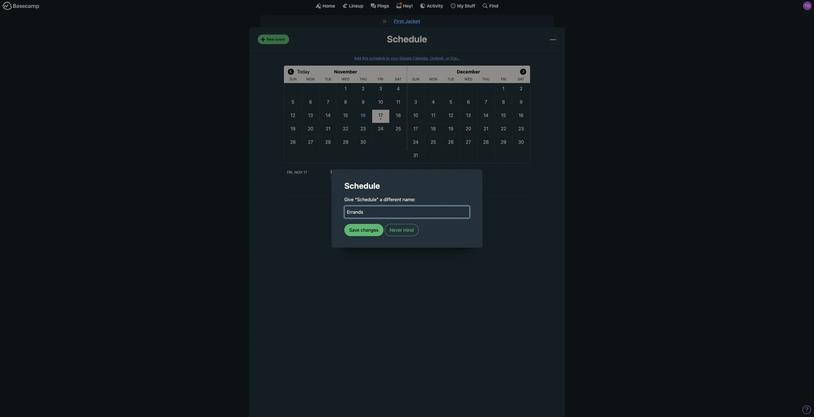 Task type: describe. For each thing, give the bounding box(es) containing it.
1 vertical spatial event
[[348, 185, 358, 190]]

jacket
[[406, 19, 421, 24]]

activity link
[[420, 3, 444, 9]]

fri, nov 17
[[287, 170, 308, 175]]

hey! button
[[397, 3, 413, 9]]

never
[[390, 228, 403, 233]]

give "schedule" a different name:
[[345, 197, 416, 202]]

a
[[380, 197, 383, 202]]

google
[[400, 56, 412, 60]]

-
[[347, 175, 348, 180]]

lineup link
[[342, 3, 364, 9]]

my stuff
[[458, 3, 476, 8]]

my
[[458, 3, 464, 8]]

show        everything      up to        jun 30, 2024
[[369, 201, 446, 207]]

show
[[369, 201, 381, 207]]

add an event link
[[331, 183, 362, 192]]

different
[[384, 197, 402, 202]]

pings
[[378, 3, 390, 8]]

fri,
[[287, 170, 294, 175]]

find
[[490, 3, 499, 8]]

Give "Schedule" a different name: text field
[[345, 206, 470, 218]]

0 vertical spatial schedule
[[387, 34, 428, 45]]

movie
[[331, 169, 344, 175]]

show        everything      up to        jun 30, 2024 button
[[369, 201, 446, 208]]

0 vertical spatial event
[[276, 37, 285, 42]]

first jacket
[[394, 19, 421, 24]]

schedule
[[370, 56, 386, 60]]

ical…
[[451, 56, 460, 60]]

30,
[[427, 201, 433, 207]]

sat for november
[[395, 77, 402, 81]]

hey!
[[404, 3, 413, 8]]

switch accounts image
[[2, 1, 40, 10]]

tyler black image inside 'main' element
[[804, 1, 813, 10]]

home link
[[316, 3, 335, 9]]

new event link
[[258, 35, 290, 44]]

17
[[304, 170, 308, 175]]

main element
[[0, 0, 815, 11]]

sun for november
[[290, 77, 297, 81]]

thu for december
[[483, 77, 490, 81]]

up
[[406, 201, 411, 207]]

tue for december
[[448, 77, 455, 81]]

team
[[379, 169, 390, 175]]

find button
[[483, 3, 499, 9]]

everything
[[382, 201, 404, 207]]

add for add an event
[[335, 185, 342, 190]]

0 horizontal spatial tyler black image
[[391, 170, 396, 175]]

"schedule"
[[355, 197, 379, 202]]

5:00pm
[[350, 175, 364, 180]]



Task type: vqa. For each thing, say whether or not it's contained in the screenshot.
wed
yes



Task type: locate. For each thing, give the bounding box(es) containing it.
break
[[345, 169, 358, 175]]

2 sun from the left
[[413, 77, 420, 81]]

new event
[[267, 37, 285, 42]]

mind
[[404, 228, 414, 233]]

event right an
[[348, 185, 358, 190]]

1 horizontal spatial add
[[355, 56, 361, 60]]

1 horizontal spatial tue
[[448, 77, 455, 81]]

outlook,
[[431, 56, 445, 60]]

0 vertical spatial tyler black image
[[804, 1, 813, 10]]

wed for december
[[465, 77, 473, 81]]

first
[[394, 19, 404, 24]]

thu
[[360, 77, 367, 81], [483, 77, 490, 81]]

1 fri from the left
[[379, 77, 384, 81]]

2 tue from the left
[[448, 77, 455, 81]]

wed for november
[[342, 77, 350, 81]]

1 sun from the left
[[290, 77, 297, 81]]

2 thu from the left
[[483, 77, 490, 81]]

tyler black image
[[804, 1, 813, 10], [391, 170, 396, 175]]

3:00pm
[[331, 175, 346, 180]]

sun for december
[[413, 77, 420, 81]]

0 horizontal spatial event
[[276, 37, 285, 42]]

0 vertical spatial to
[[387, 56, 390, 60]]

1 horizontal spatial thu
[[483, 77, 490, 81]]

this
[[362, 56, 369, 60]]

2 sat from the left
[[518, 77, 525, 81]]

1 sat from the left
[[395, 77, 402, 81]]

the
[[370, 169, 378, 175]]

sat for december
[[518, 77, 525, 81]]

jun
[[418, 201, 425, 207]]

add left an
[[335, 185, 342, 190]]

never mind
[[390, 228, 414, 233]]

2 mon from the left
[[430, 77, 438, 81]]

1 vertical spatial tyler black image
[[391, 170, 396, 175]]

new
[[267, 37, 275, 42]]

1 horizontal spatial mon
[[430, 77, 438, 81]]

mon
[[307, 77, 315, 81], [430, 77, 438, 81]]

2 wed from the left
[[465, 77, 473, 81]]

1 wed from the left
[[342, 77, 350, 81]]

tue
[[325, 77, 332, 81], [448, 77, 455, 81]]

to
[[387, 56, 390, 60], [412, 201, 416, 207]]

december
[[457, 69, 481, 74]]

3:00pm     -     5:00pm
[[331, 175, 364, 180]]

0 horizontal spatial to
[[387, 56, 390, 60]]

0 horizontal spatial schedule
[[345, 181, 380, 191]]

tue for november
[[325, 77, 332, 81]]

calendar,
[[413, 56, 430, 60]]

never mind button
[[385, 224, 419, 236]]

event
[[276, 37, 285, 42], [348, 185, 358, 190]]

0 horizontal spatial sat
[[395, 77, 402, 81]]

1 horizontal spatial sun
[[413, 77, 420, 81]]

home
[[323, 3, 335, 8]]

1 horizontal spatial fri
[[501, 77, 507, 81]]

1 horizontal spatial tyler black image
[[804, 1, 813, 10]]

your
[[391, 56, 399, 60]]

schedule down "first jacket"
[[387, 34, 428, 45]]

1 horizontal spatial wed
[[465, 77, 473, 81]]

first jacket link
[[394, 19, 421, 24]]

add an event
[[335, 185, 358, 190]]

add this schedule to your google calendar, outlook, or ical… link
[[355, 56, 460, 60]]

0 horizontal spatial thu
[[360, 77, 367, 81]]

1 vertical spatial schedule
[[345, 181, 380, 191]]

fri for december
[[501, 77, 507, 81]]

•
[[380, 116, 382, 121]]

0 horizontal spatial sun
[[290, 77, 297, 81]]

lineup
[[349, 3, 364, 8]]

add left this at the left top of page
[[355, 56, 361, 60]]

mon for november
[[307, 77, 315, 81]]

pings button
[[371, 3, 390, 9]]

add
[[355, 56, 361, 60], [335, 185, 342, 190]]

activity
[[427, 3, 444, 8]]

1 vertical spatial to
[[412, 201, 416, 207]]

0 vertical spatial add
[[355, 56, 361, 60]]

wed down december on the top right of page
[[465, 77, 473, 81]]

1 thu from the left
[[360, 77, 367, 81]]

movie break with the team
[[331, 169, 391, 175]]

my stuff button
[[451, 3, 476, 9]]

0 horizontal spatial add
[[335, 185, 342, 190]]

to right up
[[412, 201, 416, 207]]

0 horizontal spatial wed
[[342, 77, 350, 81]]

1 horizontal spatial sat
[[518, 77, 525, 81]]

schedule
[[387, 34, 428, 45], [345, 181, 380, 191]]

sat
[[395, 77, 402, 81], [518, 77, 525, 81]]

sun
[[290, 77, 297, 81], [413, 77, 420, 81]]

thu for november
[[360, 77, 367, 81]]

2 fri from the left
[[501, 77, 507, 81]]

fri for november
[[379, 77, 384, 81]]

wed
[[342, 77, 350, 81], [465, 77, 473, 81]]

november
[[334, 69, 358, 74]]

2024
[[435, 201, 446, 207]]

1 tue from the left
[[325, 77, 332, 81]]

name:
[[403, 197, 416, 202]]

to for schedule
[[387, 56, 390, 60]]

with
[[359, 169, 369, 175]]

wed down november
[[342, 77, 350, 81]]

to for up
[[412, 201, 416, 207]]

None submit
[[345, 224, 384, 236]]

1 vertical spatial add
[[335, 185, 342, 190]]

0 horizontal spatial mon
[[307, 77, 315, 81]]

or
[[446, 56, 450, 60]]

mon for december
[[430, 77, 438, 81]]

schedule down 5:00pm
[[345, 181, 380, 191]]

add this schedule to your google calendar, outlook, or ical…
[[355, 56, 460, 60]]

an
[[343, 185, 347, 190]]

1 horizontal spatial event
[[348, 185, 358, 190]]

1 horizontal spatial to
[[412, 201, 416, 207]]

to inside button
[[412, 201, 416, 207]]

to left 'your'
[[387, 56, 390, 60]]

add for add this schedule to your google calendar, outlook, or ical…
[[355, 56, 361, 60]]

event right new
[[276, 37, 285, 42]]

0 horizontal spatial tue
[[325, 77, 332, 81]]

nov
[[295, 170, 303, 175]]

1 mon from the left
[[307, 77, 315, 81]]

1 horizontal spatial schedule
[[387, 34, 428, 45]]

fri
[[379, 77, 384, 81], [501, 77, 507, 81]]

stuff
[[465, 3, 476, 8]]

give
[[345, 197, 354, 202]]

0 horizontal spatial fri
[[379, 77, 384, 81]]



